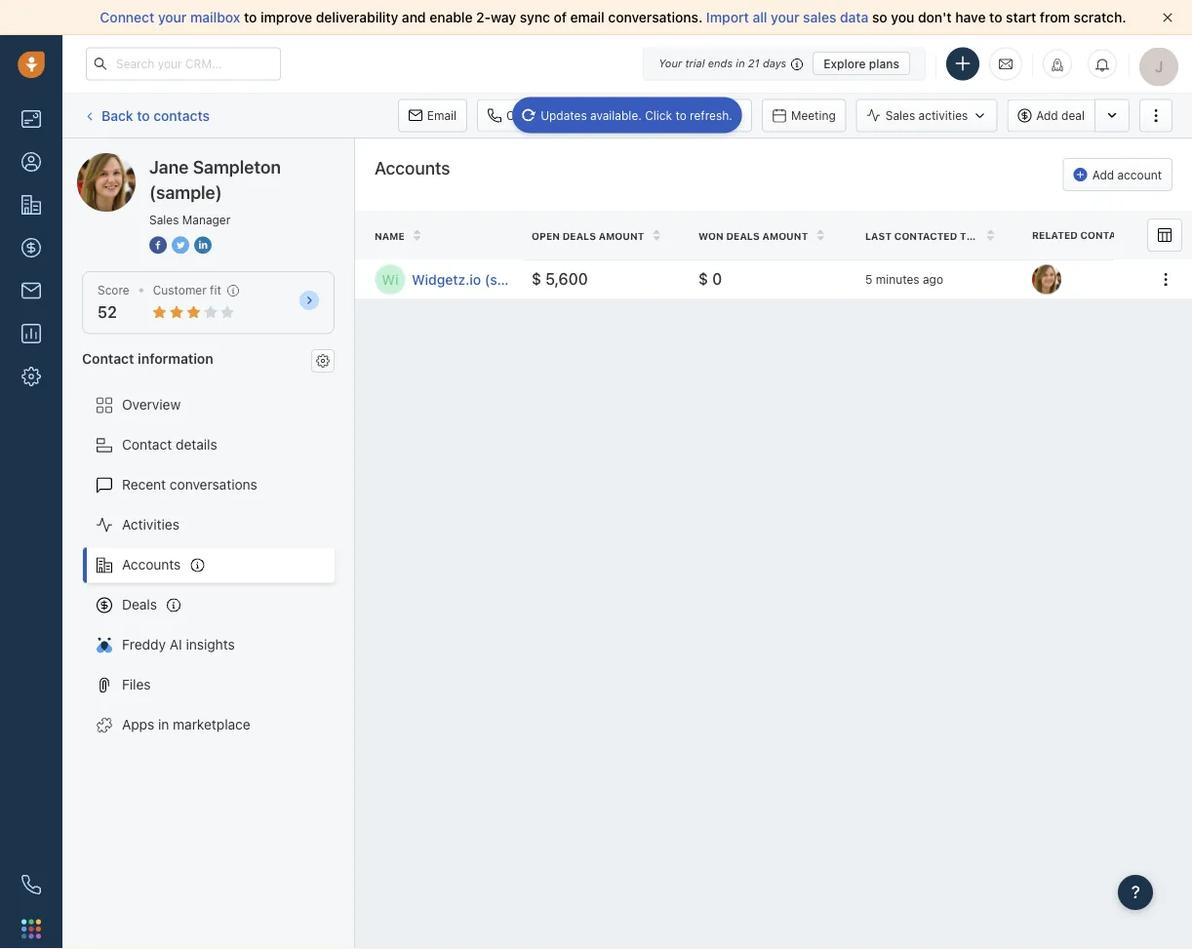 Task type: locate. For each thing, give the bounding box(es) containing it.
amount right won
[[762, 230, 808, 241]]

52
[[98, 303, 117, 322]]

add account button
[[1063, 158, 1173, 191]]

details
[[176, 437, 217, 453]]

1 vertical spatial (sample)
[[149, 181, 222, 202]]

deals
[[563, 230, 596, 241], [726, 230, 760, 241]]

1 horizontal spatial amount
[[762, 230, 808, 241]]

0 horizontal spatial $
[[532, 270, 541, 288]]

add left deal
[[1036, 109, 1058, 122]]

0 vertical spatial contact
[[82, 350, 134, 366]]

your left 'mailbox'
[[158, 9, 187, 25]]

open deals amount
[[532, 230, 644, 241]]

add
[[1036, 109, 1058, 122], [1092, 168, 1114, 181]]

0 horizontal spatial contacts
[[153, 107, 210, 123]]

jane sampleton (sample)
[[116, 153, 276, 169], [149, 156, 281, 202]]

sales for sales activities
[[885, 109, 915, 122]]

0 horizontal spatial add
[[1036, 109, 1058, 122]]

2 vertical spatial (sample)
[[485, 271, 542, 287]]

freddy
[[122, 637, 166, 653]]

sales up facebook circled icon
[[149, 213, 179, 226]]

2 deals from the left
[[726, 230, 760, 241]]

explore
[[824, 57, 866, 70]]

insights
[[186, 637, 235, 653]]

sales left 'activities'
[[885, 109, 915, 122]]

amount right open
[[599, 230, 644, 241]]

amount
[[599, 230, 644, 241], [762, 230, 808, 241]]

2 amount from the left
[[762, 230, 808, 241]]

$ for $ 0
[[698, 270, 708, 288]]

to right back
[[137, 107, 150, 123]]

manager
[[182, 213, 230, 226]]

data
[[840, 9, 869, 25]]

contacts
[[153, 107, 210, 123], [1080, 229, 1136, 240]]

call
[[506, 109, 527, 122]]

(sample) up the sales manager
[[149, 181, 222, 202]]

jane down back to contacts
[[149, 156, 189, 177]]

0 horizontal spatial sales
[[149, 213, 179, 226]]

1 horizontal spatial contacts
[[1080, 229, 1136, 240]]

connect
[[100, 9, 154, 25]]

sampleton up manager at the left top
[[193, 156, 281, 177]]

1 horizontal spatial your
[[771, 9, 799, 25]]

and
[[402, 9, 426, 25]]

1 vertical spatial contact
[[122, 437, 172, 453]]

to
[[244, 9, 257, 25], [989, 9, 1002, 25], [137, 107, 150, 123], [675, 108, 686, 122]]

1 deals from the left
[[563, 230, 596, 241]]

21
[[748, 57, 760, 70]]

explore plans link
[[813, 52, 910, 75]]

contacts down search your crm... text field
[[153, 107, 210, 123]]

explore plans
[[824, 57, 899, 70]]

improve
[[260, 9, 312, 25]]

0 horizontal spatial your
[[158, 9, 187, 25]]

phone element
[[12, 865, 51, 904]]

to left start
[[989, 9, 1002, 25]]

add left account
[[1092, 168, 1114, 181]]

2-
[[476, 9, 491, 25]]

files
[[122, 677, 151, 693]]

deals right won
[[726, 230, 760, 241]]

refresh.
[[690, 108, 732, 122]]

conversations.
[[608, 9, 703, 25]]

2 your from the left
[[771, 9, 799, 25]]

call link
[[477, 99, 537, 132]]

(sample)
[[221, 153, 276, 169], [149, 181, 222, 202], [485, 271, 542, 287]]

recent
[[122, 477, 166, 493]]

deal
[[1061, 109, 1085, 122]]

0 vertical spatial accounts
[[375, 157, 450, 178]]

1 horizontal spatial deals
[[726, 230, 760, 241]]

0 vertical spatial in
[[736, 57, 745, 70]]

you
[[891, 9, 914, 25]]

your right "all"
[[771, 9, 799, 25]]

sampleton
[[150, 153, 217, 169], [193, 156, 281, 177]]

1 your from the left
[[158, 9, 187, 25]]

contacts right related
[[1080, 229, 1136, 240]]

twitter circled image
[[172, 234, 189, 255]]

amount for open deals amount
[[599, 230, 644, 241]]

1 amount from the left
[[599, 230, 644, 241]]

in right apps
[[158, 717, 169, 733]]

2 $ from the left
[[698, 270, 708, 288]]

add inside button
[[1036, 109, 1058, 122]]

0 horizontal spatial amount
[[599, 230, 644, 241]]

1 horizontal spatial $
[[698, 270, 708, 288]]

contact
[[82, 350, 134, 366], [122, 437, 172, 453]]

customer
[[153, 283, 207, 297]]

of
[[554, 9, 567, 25]]

enable
[[429, 9, 473, 25]]

0 vertical spatial sales
[[885, 109, 915, 122]]

jane down back
[[116, 153, 146, 169]]

marketplace
[[173, 717, 250, 733]]

wi
[[382, 271, 399, 287]]

sampleton down back to contacts
[[150, 153, 217, 169]]

your
[[158, 9, 187, 25], [771, 9, 799, 25]]

0 horizontal spatial deals
[[563, 230, 596, 241]]

jane sampleton (sample) up manager at the left top
[[149, 156, 281, 202]]

jane
[[116, 153, 146, 169], [149, 156, 189, 177]]

$ left 5,600
[[532, 270, 541, 288]]

ends
[[708, 57, 733, 70]]

0 horizontal spatial jane
[[116, 153, 146, 169]]

deals right open
[[563, 230, 596, 241]]

0 horizontal spatial in
[[158, 717, 169, 733]]

deals for won
[[726, 230, 760, 241]]

add account
[[1092, 168, 1162, 181]]

phone image
[[21, 875, 41, 895]]

add inside "button"
[[1092, 168, 1114, 181]]

sync
[[520, 9, 550, 25]]

contact up recent
[[122, 437, 172, 453]]

sales for sales manager
[[149, 213, 179, 226]]

1 vertical spatial sales
[[149, 213, 179, 226]]

in left "21"
[[736, 57, 745, 70]]

0 horizontal spatial accounts
[[122, 557, 181, 573]]

1 vertical spatial in
[[158, 717, 169, 733]]

won
[[698, 230, 724, 241]]

way
[[491, 9, 516, 25]]

1 $ from the left
[[532, 270, 541, 288]]

1 horizontal spatial sales
[[885, 109, 915, 122]]

have
[[955, 9, 986, 25]]

accounts down activities at the left bottom of page
[[122, 557, 181, 573]]

sampleton inside the jane sampleton (sample)
[[193, 156, 281, 177]]

contact down 52
[[82, 350, 134, 366]]

sales
[[885, 109, 915, 122], [149, 213, 179, 226]]

last
[[865, 230, 892, 241]]

ago
[[923, 272, 943, 286]]

(sample) up manager at the left top
[[221, 153, 276, 169]]

conversations
[[170, 477, 257, 493]]

so
[[872, 9, 887, 25]]

scratch.
[[1074, 9, 1126, 25]]

1 vertical spatial add
[[1092, 168, 1114, 181]]

$ 0
[[698, 270, 722, 288]]

jane sampleton (sample) up the sales manager
[[116, 153, 276, 169]]

(sample) left 5,600
[[485, 271, 542, 287]]

freshworks switcher image
[[21, 919, 41, 939]]

days
[[763, 57, 786, 70]]

account
[[1117, 168, 1162, 181]]

1 horizontal spatial add
[[1092, 168, 1114, 181]]

information
[[138, 350, 213, 366]]

sales activities button
[[856, 99, 1007, 132], [856, 99, 997, 132]]

52 button
[[98, 303, 117, 322]]

import
[[706, 9, 749, 25]]

1 horizontal spatial jane
[[149, 156, 189, 177]]

$ left '0'
[[698, 270, 708, 288]]

Search your CRM... text field
[[86, 47, 281, 80]]

0 vertical spatial contacts
[[153, 107, 210, 123]]

accounts down email button
[[375, 157, 450, 178]]

close image
[[1163, 13, 1173, 22]]

0 vertical spatial add
[[1036, 109, 1058, 122]]

accounts
[[375, 157, 450, 178], [122, 557, 181, 573]]



Task type: vqa. For each thing, say whether or not it's contained in the screenshot.
ends
yes



Task type: describe. For each thing, give the bounding box(es) containing it.
email image
[[999, 56, 1013, 72]]

back to contacts link
[[82, 100, 211, 131]]

overview
[[122, 397, 181, 413]]

facebook circled image
[[149, 234, 167, 255]]

deals
[[122, 597, 157, 613]]

name
[[375, 230, 405, 241]]

$ 5,600
[[532, 270, 588, 288]]

score 52
[[98, 283, 129, 322]]

contact for contact information
[[82, 350, 134, 366]]

recent conversations
[[122, 477, 257, 493]]

add for add account
[[1092, 168, 1114, 181]]

widgetz.io (sample) link
[[412, 269, 542, 289]]

task button
[[687, 99, 752, 132]]

to right 'mailbox'
[[244, 9, 257, 25]]

email
[[570, 9, 605, 25]]

related contacts
[[1032, 229, 1136, 240]]

to inside "link"
[[137, 107, 150, 123]]

contact for contact details
[[122, 437, 172, 453]]

mailbox
[[190, 9, 240, 25]]

linkedin circled image
[[194, 234, 212, 255]]

add deal
[[1036, 109, 1085, 122]]

activities
[[918, 109, 968, 122]]

meeting button
[[762, 99, 846, 132]]

from
[[1040, 9, 1070, 25]]

apps in marketplace
[[122, 717, 250, 733]]

0 vertical spatial (sample)
[[221, 153, 276, 169]]

1 horizontal spatial accounts
[[375, 157, 450, 178]]

email button
[[398, 99, 467, 132]]

activities
[[122, 517, 179, 533]]

freddy ai insights
[[122, 637, 235, 653]]

contacted
[[894, 230, 957, 241]]

sales
[[803, 9, 836, 25]]

1 vertical spatial accounts
[[122, 557, 181, 573]]

0
[[712, 270, 722, 288]]

$ for $ 5,600
[[532, 270, 541, 288]]

connect your mailbox to improve deliverability and enable 2-way sync of email conversations. import all your sales data so you don't have to start from scratch.
[[100, 9, 1126, 25]]

sms
[[609, 109, 634, 122]]

task
[[716, 109, 741, 122]]

5,600
[[545, 270, 588, 288]]

plans
[[869, 57, 899, 70]]

time
[[960, 230, 985, 241]]

1 vertical spatial contacts
[[1080, 229, 1136, 240]]

all
[[753, 9, 767, 25]]

deliverability
[[316, 9, 398, 25]]

add deal button
[[1007, 99, 1095, 132]]

your trial ends in 21 days
[[659, 57, 786, 70]]

available.
[[590, 108, 642, 122]]

related
[[1032, 229, 1078, 240]]

add for add deal
[[1036, 109, 1058, 122]]

don't
[[918, 9, 952, 25]]

ai
[[170, 637, 182, 653]]

updates available. click to refresh. link
[[512, 97, 742, 133]]

sales manager
[[149, 213, 230, 226]]

score
[[98, 283, 129, 297]]

widgetz.io
[[412, 271, 481, 287]]

back to contacts
[[101, 107, 210, 123]]

last contacted time
[[865, 230, 985, 241]]

amount for won deals amount
[[762, 230, 808, 241]]

fit
[[210, 283, 221, 297]]

contacts inside "link"
[[153, 107, 210, 123]]

updates
[[541, 108, 587, 122]]

updates available. click to refresh.
[[541, 108, 732, 122]]

5 minutes ago
[[865, 272, 943, 286]]

sales activities
[[885, 109, 968, 122]]

sms button
[[580, 99, 644, 132]]

to right click
[[675, 108, 686, 122]]

1 horizontal spatial in
[[736, 57, 745, 70]]

trial
[[685, 57, 705, 70]]

open
[[532, 230, 560, 241]]

apps
[[122, 717, 154, 733]]

back
[[101, 107, 133, 123]]

contact information
[[82, 350, 213, 366]]

import all your sales data link
[[706, 9, 872, 25]]

wi button
[[375, 264, 406, 295]]

start
[[1006, 9, 1036, 25]]

your
[[659, 57, 682, 70]]

widgetz.io (sample)
[[412, 271, 542, 287]]

deals for open
[[563, 230, 596, 241]]

email
[[427, 109, 457, 122]]

5
[[865, 272, 873, 286]]

meeting
[[791, 109, 836, 122]]

mng settings image
[[316, 354, 330, 368]]

call button
[[477, 99, 537, 132]]

contact details
[[122, 437, 217, 453]]

connect your mailbox link
[[100, 9, 244, 25]]



